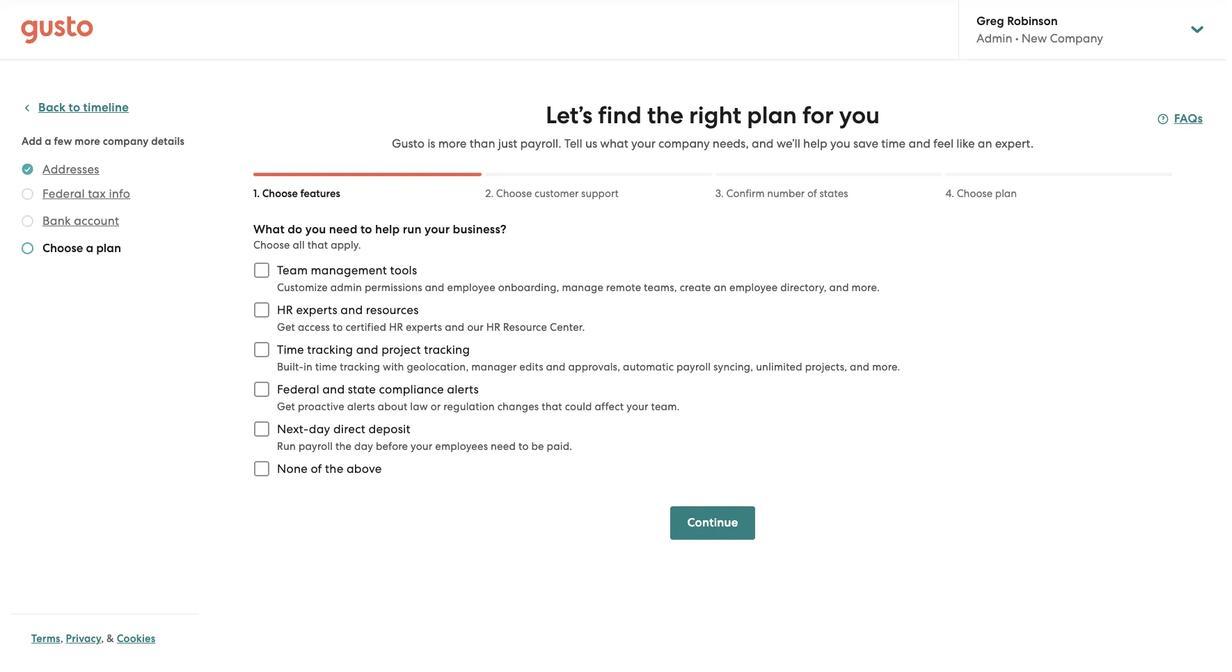 Task type: vqa. For each thing, say whether or not it's contained in the screenshot.
details at the top
yes



Task type: locate. For each thing, give the bounding box(es) containing it.
get up time at left
[[277, 321, 295, 334]]

teams,
[[644, 281, 678, 294]]

onboarding,
[[499, 281, 560, 294]]

0 vertical spatial get
[[277, 321, 295, 334]]

you left save
[[831, 137, 851, 150]]

none of the above
[[277, 462, 382, 476]]

1 horizontal spatial federal
[[277, 382, 320, 396]]

2 check image from the top
[[22, 215, 33, 227]]

0 vertical spatial a
[[45, 135, 51, 148]]

you up save
[[840, 101, 880, 130]]

right
[[690, 101, 742, 130]]

1 get from the top
[[277, 321, 295, 334]]

2 get from the top
[[277, 400, 295, 413]]

0 horizontal spatial day
[[309, 422, 331, 436]]

0 vertical spatial need
[[329, 222, 358, 237]]

federal tax info button
[[42, 185, 130, 202]]

plan
[[748, 101, 797, 130], [996, 187, 1018, 200], [96, 241, 121, 256]]

get for federal
[[277, 400, 295, 413]]

features
[[300, 187, 340, 200]]

alerts up regulation
[[447, 382, 479, 396]]

faqs button
[[1158, 111, 1204, 127]]

tracking down access
[[307, 343, 353, 357]]

team management tools
[[277, 263, 417, 277]]

hr down 'customize'
[[277, 303, 293, 317]]

choose a plan list
[[22, 161, 193, 260]]

affect
[[595, 400, 624, 413]]

get up next-
[[277, 400, 295, 413]]

1 horizontal spatial company
[[659, 137, 710, 150]]

robinson
[[1008, 14, 1059, 29]]

payroll left syncing, at right
[[677, 361, 711, 373]]

alerts down state at bottom
[[347, 400, 375, 413]]

team.
[[652, 400, 680, 413]]

employee left directory,
[[730, 281, 778, 294]]

manager
[[472, 361, 517, 373]]

plan down expert.
[[996, 187, 1018, 200]]

check image up check icon
[[22, 215, 33, 227]]

to down hr experts and resources
[[333, 321, 343, 334]]

0 vertical spatial that
[[308, 239, 328, 251]]

0 horizontal spatial an
[[714, 281, 727, 294]]

0 vertical spatial experts
[[296, 303, 338, 317]]

for
[[803, 101, 834, 130]]

0 vertical spatial federal
[[42, 187, 85, 201]]

check image down circle check icon
[[22, 188, 33, 200]]

find
[[599, 101, 642, 130]]

need inside what do you need to help run your business? choose all that apply.
[[329, 222, 358, 237]]

2 horizontal spatial plan
[[996, 187, 1018, 200]]

federal down "addresses"
[[42, 187, 85, 201]]

of right 'none'
[[311, 462, 322, 476]]

the right the find
[[648, 101, 684, 130]]

an
[[978, 137, 993, 150], [714, 281, 727, 294]]

in
[[304, 361, 313, 373]]

center.
[[550, 321, 585, 334]]

above
[[347, 462, 382, 476]]

1 vertical spatial you
[[831, 137, 851, 150]]

0 horizontal spatial that
[[308, 239, 328, 251]]

1 horizontal spatial an
[[978, 137, 993, 150]]

1 vertical spatial get
[[277, 400, 295, 413]]

•
[[1016, 31, 1019, 45]]

and right directory,
[[830, 281, 850, 294]]

experts up project
[[406, 321, 442, 334]]

1 horizontal spatial alerts
[[447, 382, 479, 396]]

addresses button
[[42, 161, 99, 178]]

hr right our
[[487, 321, 501, 334]]

1 vertical spatial alerts
[[347, 400, 375, 413]]

need up apply.
[[329, 222, 358, 237]]

1 horizontal spatial experts
[[406, 321, 442, 334]]

the left above
[[325, 462, 344, 476]]

0 vertical spatial time
[[882, 137, 906, 150]]

0 horizontal spatial need
[[329, 222, 358, 237]]

choose inside list
[[42, 241, 83, 256]]

more. right the projects,
[[873, 361, 901, 373]]

1 horizontal spatial need
[[491, 440, 516, 453]]

a left few
[[45, 135, 51, 148]]

,
[[60, 632, 63, 645], [101, 632, 104, 645]]

0 horizontal spatial plan
[[96, 241, 121, 256]]

company down timeline
[[103, 135, 149, 148]]

run
[[277, 440, 296, 453]]

the inside the let's find the right plan for you gusto is more than just payroll. tell us what your company needs, and we'll help you save time and feel like an expert.
[[648, 101, 684, 130]]

choose for choose a plan
[[42, 241, 83, 256]]

customer
[[535, 187, 579, 200]]

hr down resources
[[389, 321, 403, 334]]

1 vertical spatial check image
[[22, 215, 33, 227]]

help right we'll
[[804, 137, 828, 150]]

and right the projects,
[[851, 361, 870, 373]]

0 horizontal spatial experts
[[296, 303, 338, 317]]

and
[[752, 137, 774, 150], [909, 137, 931, 150], [425, 281, 445, 294], [830, 281, 850, 294], [341, 303, 363, 317], [445, 321, 465, 334], [356, 343, 379, 357], [546, 361, 566, 373], [851, 361, 870, 373], [323, 382, 345, 396]]

1 horizontal spatial a
[[86, 241, 93, 256]]

payroll up none of the above
[[299, 440, 333, 453]]

that
[[308, 239, 328, 251], [542, 400, 563, 413]]

plan down the account
[[96, 241, 121, 256]]

none
[[277, 462, 308, 476]]

0 vertical spatial an
[[978, 137, 993, 150]]

0 horizontal spatial payroll
[[299, 440, 333, 453]]

2 vertical spatial you
[[306, 222, 326, 237]]

1 vertical spatial help
[[375, 222, 400, 237]]

the for find
[[648, 101, 684, 130]]

privacy link
[[66, 632, 101, 645]]

time right in
[[315, 361, 337, 373]]

2 vertical spatial the
[[325, 462, 344, 476]]

, left privacy
[[60, 632, 63, 645]]

1 horizontal spatial that
[[542, 400, 563, 413]]

1 vertical spatial plan
[[996, 187, 1018, 200]]

faqs
[[1175, 111, 1204, 126]]

time right save
[[882, 137, 906, 150]]

1 horizontal spatial payroll
[[677, 361, 711, 373]]

an right create at the right top of page
[[714, 281, 727, 294]]

, left &
[[101, 632, 104, 645]]

1 vertical spatial day
[[355, 440, 373, 453]]

the down the next-day direct deposit
[[336, 440, 352, 453]]

federal
[[42, 187, 85, 201], [277, 382, 320, 396]]

1 vertical spatial need
[[491, 440, 516, 453]]

1 check image from the top
[[22, 188, 33, 200]]

federal inside button
[[42, 187, 85, 201]]

0 vertical spatial plan
[[748, 101, 797, 130]]

and left feel
[[909, 137, 931, 150]]

company
[[103, 135, 149, 148], [659, 137, 710, 150]]

more inside the let's find the right plan for you gusto is more than just payroll. tell us what your company needs, and we'll help you save time and feel like an expert.
[[439, 137, 467, 150]]

0 vertical spatial of
[[808, 187, 818, 200]]

1 horizontal spatial more
[[439, 137, 467, 150]]

more. right directory,
[[852, 281, 880, 294]]

0 horizontal spatial a
[[45, 135, 51, 148]]

edits
[[520, 361, 544, 373]]

you right do
[[306, 222, 326, 237]]

1 vertical spatial federal
[[277, 382, 320, 396]]

choose for choose features
[[262, 187, 298, 200]]

employee
[[448, 281, 496, 294], [730, 281, 778, 294]]

1 horizontal spatial time
[[882, 137, 906, 150]]

to right the back
[[69, 100, 80, 115]]

run payroll the day before your employees need to be paid.
[[277, 440, 573, 453]]

Federal and state compliance alerts checkbox
[[247, 374, 277, 405]]

check image for federal
[[22, 188, 33, 200]]

experts
[[296, 303, 338, 317], [406, 321, 442, 334]]

day
[[309, 422, 331, 436], [355, 440, 373, 453]]

tracking
[[307, 343, 353, 357], [424, 343, 470, 357], [340, 361, 380, 373]]

0 horizontal spatial more
[[75, 135, 100, 148]]

choose left customer
[[497, 187, 532, 200]]

0 vertical spatial payroll
[[677, 361, 711, 373]]

run
[[403, 222, 422, 237]]

employees
[[436, 440, 488, 453]]

1 vertical spatial more.
[[873, 361, 901, 373]]

of left states
[[808, 187, 818, 200]]

more.
[[852, 281, 880, 294], [873, 361, 901, 373]]

a inside list
[[86, 241, 93, 256]]

1 vertical spatial time
[[315, 361, 337, 373]]

a down the account
[[86, 241, 93, 256]]

plan up we'll
[[748, 101, 797, 130]]

geolocation,
[[407, 361, 469, 373]]

1 horizontal spatial employee
[[730, 281, 778, 294]]

0 horizontal spatial federal
[[42, 187, 85, 201]]

0 vertical spatial the
[[648, 101, 684, 130]]

help inside what do you need to help run your business? choose all that apply.
[[375, 222, 400, 237]]

law
[[410, 400, 428, 413]]

more right few
[[75, 135, 100, 148]]

bank account button
[[42, 212, 119, 229]]

0 vertical spatial alerts
[[447, 382, 479, 396]]

access
[[298, 321, 330, 334]]

1 vertical spatial the
[[336, 440, 352, 453]]

0 horizontal spatial time
[[315, 361, 337, 373]]

1 horizontal spatial plan
[[748, 101, 797, 130]]

an right 'like'
[[978, 137, 993, 150]]

0 vertical spatial day
[[309, 422, 331, 436]]

choose a plan
[[42, 241, 121, 256]]

addresses
[[42, 162, 99, 176]]

0 horizontal spatial of
[[311, 462, 322, 476]]

a
[[45, 135, 51, 148], [86, 241, 93, 256]]

2 vertical spatial plan
[[96, 241, 121, 256]]

federal down 'built-'
[[277, 382, 320, 396]]

before
[[376, 440, 408, 453]]

0 horizontal spatial hr
[[277, 303, 293, 317]]

the for of
[[325, 462, 344, 476]]

expert.
[[996, 137, 1034, 150]]

more
[[75, 135, 100, 148], [439, 137, 467, 150]]

time
[[277, 343, 304, 357]]

state
[[348, 382, 376, 396]]

day down proactive
[[309, 422, 331, 436]]

your right what
[[632, 137, 656, 150]]

1 horizontal spatial of
[[808, 187, 818, 200]]

choose
[[262, 187, 298, 200], [497, 187, 532, 200], [957, 187, 993, 200], [254, 239, 290, 251], [42, 241, 83, 256]]

resources
[[366, 303, 419, 317]]

1 vertical spatial a
[[86, 241, 93, 256]]

1 vertical spatial experts
[[406, 321, 442, 334]]

tracking up "geolocation,"
[[424, 343, 470, 357]]

help left run
[[375, 222, 400, 237]]

1 vertical spatial payroll
[[299, 440, 333, 453]]

experts up access
[[296, 303, 338, 317]]

more right is
[[439, 137, 467, 150]]

cookies button
[[117, 630, 156, 647]]

0 vertical spatial check image
[[22, 188, 33, 200]]

0 horizontal spatial help
[[375, 222, 400, 237]]

choose for choose customer support
[[497, 187, 532, 200]]

privacy
[[66, 632, 101, 645]]

choose features
[[262, 187, 340, 200]]

2 employee from the left
[[730, 281, 778, 294]]

back
[[38, 100, 66, 115]]

choose down 'like'
[[957, 187, 993, 200]]

automatic
[[623, 361, 674, 373]]

team
[[277, 263, 308, 277]]

company down right
[[659, 137, 710, 150]]

customize admin permissions and employee onboarding, manage remote teams, create an employee directory, and more.
[[277, 281, 880, 294]]

0 horizontal spatial employee
[[448, 281, 496, 294]]

details
[[151, 135, 185, 148]]

employee up our
[[448, 281, 496, 294]]

bank
[[42, 214, 71, 228]]

just
[[499, 137, 518, 150]]

check image
[[22, 188, 33, 200], [22, 215, 33, 227]]

your right run
[[425, 222, 450, 237]]

0 horizontal spatial ,
[[60, 632, 63, 645]]

federal for federal and state compliance alerts
[[277, 382, 320, 396]]

Team management tools checkbox
[[247, 255, 277, 286]]

that right all
[[308, 239, 328, 251]]

with
[[383, 361, 404, 373]]

could
[[565, 400, 592, 413]]

need left be
[[491, 440, 516, 453]]

1 vertical spatial an
[[714, 281, 727, 294]]

save
[[854, 137, 879, 150]]

choose down the what
[[254, 239, 290, 251]]

choose down bank in the top left of the page
[[42, 241, 83, 256]]

customize
[[277, 281, 328, 294]]

to up apply.
[[361, 222, 372, 237]]

1 horizontal spatial ,
[[101, 632, 104, 645]]

day up above
[[355, 440, 373, 453]]

0 vertical spatial help
[[804, 137, 828, 150]]

choose up the what
[[262, 187, 298, 200]]

that left could
[[542, 400, 563, 413]]

1 horizontal spatial help
[[804, 137, 828, 150]]

time
[[882, 137, 906, 150], [315, 361, 337, 373]]

and left we'll
[[752, 137, 774, 150]]



Task type: describe. For each thing, give the bounding box(es) containing it.
manage
[[562, 281, 604, 294]]

regulation
[[444, 400, 495, 413]]

2 horizontal spatial hr
[[487, 321, 501, 334]]

to inside what do you need to help run your business? choose all that apply.
[[361, 222, 372, 237]]

that inside what do you need to help run your business? choose all that apply.
[[308, 239, 328, 251]]

Time tracking and project tracking checkbox
[[247, 334, 277, 365]]

1 horizontal spatial day
[[355, 440, 373, 453]]

let's find the right plan for you gusto is more than just payroll. tell us what your company needs, and we'll help you save time and feel like an expert.
[[392, 101, 1034, 150]]

admin
[[977, 31, 1013, 45]]

get proactive alerts about law or regulation changes that could affect your team.
[[277, 400, 680, 413]]

or
[[431, 400, 441, 413]]

federal and state compliance alerts
[[277, 382, 479, 396]]

your left team.
[[627, 400, 649, 413]]

2 , from the left
[[101, 632, 104, 645]]

choose customer support
[[497, 187, 619, 200]]

1 horizontal spatial hr
[[389, 321, 403, 334]]

confirm
[[727, 187, 765, 200]]

get access to certified hr experts and our hr resource center.
[[277, 321, 585, 334]]

few
[[54, 135, 72, 148]]

changes
[[498, 400, 539, 413]]

get for hr
[[277, 321, 295, 334]]

business?
[[453, 222, 507, 237]]

apply.
[[331, 239, 361, 251]]

certified
[[346, 321, 387, 334]]

and up the certified
[[341, 303, 363, 317]]

back to timeline button
[[22, 100, 129, 116]]

continue button
[[671, 506, 755, 540]]

projects,
[[806, 361, 848, 373]]

0 horizontal spatial alerts
[[347, 400, 375, 413]]

our
[[467, 321, 484, 334]]

check image for bank
[[22, 215, 33, 227]]

choose for choose plan
[[957, 187, 993, 200]]

admin
[[331, 281, 362, 294]]

to inside button
[[69, 100, 80, 115]]

support
[[582, 187, 619, 200]]

terms
[[31, 632, 60, 645]]

and right edits
[[546, 361, 566, 373]]

1 employee from the left
[[448, 281, 496, 294]]

Next-day direct deposit checkbox
[[247, 414, 277, 444]]

what
[[254, 222, 285, 237]]

let's
[[546, 101, 593, 130]]

your right before
[[411, 440, 433, 453]]

0 vertical spatial more.
[[852, 281, 880, 294]]

project
[[382, 343, 421, 357]]

HR experts and resources checkbox
[[247, 295, 277, 325]]

plan inside the let's find the right plan for you gusto is more than just payroll. tell us what your company needs, and we'll help you save time and feel like an expert.
[[748, 101, 797, 130]]

1 vertical spatial of
[[311, 462, 322, 476]]

gusto
[[392, 137, 425, 150]]

a for plan
[[86, 241, 93, 256]]

permissions
[[365, 281, 423, 294]]

None of the above checkbox
[[247, 453, 277, 484]]

confirm number of states
[[727, 187, 849, 200]]

what
[[601, 137, 629, 150]]

time tracking and project tracking
[[277, 343, 470, 357]]

time inside the let's find the right plan for you gusto is more than just payroll. tell us what your company needs, and we'll help you save time and feel like an expert.
[[882, 137, 906, 150]]

tracking down time tracking and project tracking
[[340, 361, 380, 373]]

0 vertical spatial you
[[840, 101, 880, 130]]

info
[[109, 187, 130, 201]]

what do you need to help run your business? choose all that apply.
[[254, 222, 507, 251]]

choose inside what do you need to help run your business? choose all that apply.
[[254, 239, 290, 251]]

1 vertical spatial that
[[542, 400, 563, 413]]

a for few
[[45, 135, 51, 148]]

tools
[[390, 263, 417, 277]]

than
[[470, 137, 496, 150]]

the for payroll
[[336, 440, 352, 453]]

next-
[[277, 422, 309, 436]]

you inside what do you need to help run your business? choose all that apply.
[[306, 222, 326, 237]]

all
[[293, 239, 305, 251]]

management
[[311, 263, 387, 277]]

company
[[1051, 31, 1104, 45]]

approvals,
[[569, 361, 621, 373]]

new
[[1022, 31, 1048, 45]]

states
[[820, 187, 849, 200]]

tell
[[565, 137, 583, 150]]

back to timeline
[[38, 100, 129, 115]]

be
[[532, 440, 544, 453]]

number
[[768, 187, 805, 200]]

help inside the let's find the right plan for you gusto is more than just payroll. tell us what your company needs, and we'll help you save time and feel like an expert.
[[804, 137, 828, 150]]

and left our
[[445, 321, 465, 334]]

resource
[[503, 321, 548, 334]]

do
[[288, 222, 303, 237]]

timeline
[[83, 100, 129, 115]]

paid.
[[547, 440, 573, 453]]

your inside the let's find the right plan for you gusto is more than just payroll. tell us what your company needs, and we'll help you save time and feel like an expert.
[[632, 137, 656, 150]]

feel
[[934, 137, 954, 150]]

about
[[378, 400, 408, 413]]

hr experts and resources
[[277, 303, 419, 317]]

direct
[[334, 422, 366, 436]]

choose plan
[[957, 187, 1018, 200]]

built-
[[277, 361, 304, 373]]

proactive
[[298, 400, 345, 413]]

1 , from the left
[[60, 632, 63, 645]]

add a few more company details
[[22, 135, 185, 148]]

account
[[74, 214, 119, 228]]

to left be
[[519, 440, 529, 453]]

bank account
[[42, 214, 119, 228]]

we'll
[[777, 137, 801, 150]]

compliance
[[379, 382, 444, 396]]

your inside what do you need to help run your business? choose all that apply.
[[425, 222, 450, 237]]

next-day direct deposit
[[277, 422, 411, 436]]

us
[[586, 137, 598, 150]]

syncing,
[[714, 361, 754, 373]]

0 horizontal spatial company
[[103, 135, 149, 148]]

add
[[22, 135, 42, 148]]

and up proactive
[[323, 382, 345, 396]]

unlimited
[[757, 361, 803, 373]]

like
[[957, 137, 975, 150]]

check image
[[22, 242, 33, 254]]

federal for federal tax info
[[42, 187, 85, 201]]

plan inside list
[[96, 241, 121, 256]]

and down the certified
[[356, 343, 379, 357]]

home image
[[21, 16, 93, 44]]

&
[[107, 632, 114, 645]]

and up get access to certified hr experts and our hr resource center.
[[425, 281, 445, 294]]

greg robinson admin • new company
[[977, 14, 1104, 45]]

company inside the let's find the right plan for you gusto is more than just payroll. tell us what your company needs, and we'll help you save time and feel like an expert.
[[659, 137, 710, 150]]

remote
[[607, 281, 642, 294]]

circle check image
[[22, 161, 33, 178]]

needs,
[[713, 137, 749, 150]]

terms link
[[31, 632, 60, 645]]

create
[[680, 281, 712, 294]]

an inside the let's find the right plan for you gusto is more than just payroll. tell us what your company needs, and we'll help you save time and feel like an expert.
[[978, 137, 993, 150]]



